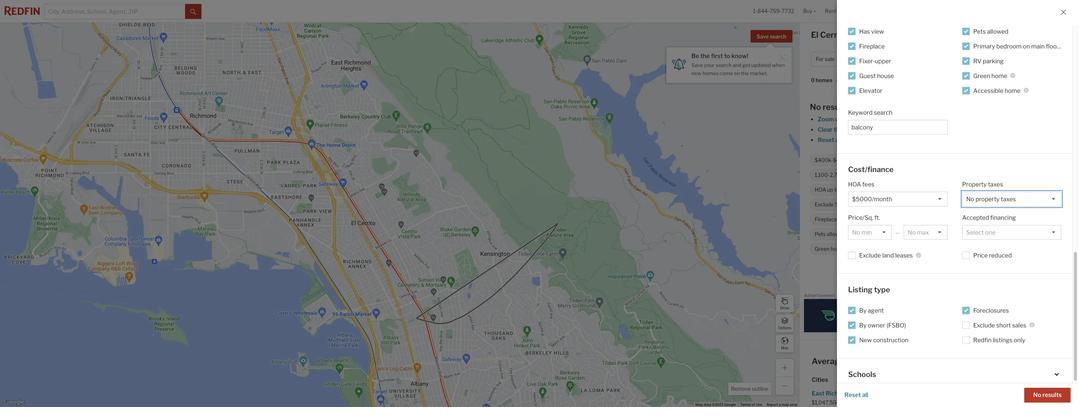 Task type: vqa. For each thing, say whether or not it's contained in the screenshot.
The On to the middle
yes



Task type: locate. For each thing, give the bounding box(es) containing it.
1 vertical spatial view
[[1000, 217, 1012, 223]]

house
[[877, 73, 894, 80], [954, 232, 969, 238]]

fireplace down 'el cerrito, ca homes for sale'
[[859, 43, 885, 50]]

bedroom down market insights
[[996, 43, 1022, 50]]

no results button
[[1024, 389, 1071, 403]]

map left data
[[696, 404, 703, 408]]

bedroom for primary bedroom on main
[[877, 217, 899, 223]]

0 vertical spatial the
[[700, 53, 710, 60]]

remove outline
[[731, 386, 768, 393]]

0 vertical spatial homes
[[702, 70, 719, 76]]

remove studio+ / 4+ ba image
[[999, 57, 1004, 62]]

rv left /
[[973, 58, 982, 65]]

—
[[895, 230, 900, 236]]

primary bedroom on main
[[857, 217, 919, 223]]

2 by from the top
[[859, 322, 867, 330]]

report left the a
[[767, 404, 778, 408]]

and
[[733, 62, 741, 68]]

hoa down sq. in the right of the page
[[848, 181, 861, 188]]

waterfront
[[940, 217, 967, 223]]

1 horizontal spatial fixer-
[[955, 187, 969, 193]]

1-844-759-7732 link
[[753, 8, 794, 14]]

remove have view image
[[1015, 218, 1020, 222]]

listing type
[[848, 286, 890, 295]]

the right be
[[700, 53, 710, 60]]

0 vertical spatial rv
[[973, 58, 982, 65]]

by owner (fsbo)
[[859, 322, 906, 330]]

homes inside 0 homes • sort : recommended
[[816, 77, 832, 84]]

1 horizontal spatial fireplace
[[859, 43, 885, 50]]

coming
[[879, 172, 898, 179]]

1 horizontal spatial green
[[973, 73, 990, 80]]

reset inside button
[[844, 392, 861, 399]]

east richmond heights $1,047,500
[[812, 391, 878, 406]]

1 horizontal spatial save
[[757, 33, 769, 40]]

$400k- up '1,100-' at the top of the page
[[815, 157, 833, 164]]

1 vertical spatial by
[[859, 322, 867, 330]]

near
[[895, 357, 913, 367]]

2 vertical spatial el
[[914, 357, 922, 367]]

view for have view
[[1000, 217, 1012, 223]]

1 vertical spatial parking
[[963, 202, 981, 208]]

owner
[[868, 322, 885, 330]]

save up new
[[691, 62, 703, 68]]

advertisement
[[804, 293, 835, 299]]

1 vertical spatial reset
[[844, 392, 861, 399]]

remove hoa up to $5,000/month image
[[881, 188, 885, 192]]

0 horizontal spatial cerrito,
[[820, 30, 849, 40]]

house down upper
[[877, 73, 894, 80]]

come
[[720, 70, 733, 76]]

google image
[[2, 398, 26, 408]]

bedroom up washer/dryer hookup
[[877, 217, 899, 223]]

0 horizontal spatial bedroom
[[877, 217, 899, 223]]

rv up waterfront
[[955, 202, 962, 208]]

exclude left land
[[859, 253, 881, 260]]

$400k-$4.5m up recommended
[[856, 56, 892, 62]]

pets allowed up 4+
[[973, 28, 1008, 35]]

fixer- for uppers
[[955, 187, 969, 193]]

$400k- up recommended
[[856, 56, 875, 62]]

5+ parking spots
[[965, 246, 1005, 253]]

to
[[724, 53, 730, 60], [834, 187, 839, 193]]

save for save search
[[757, 33, 769, 40]]

0 vertical spatial map
[[781, 346, 788, 351]]

for sale button
[[811, 52, 849, 67]]

sales
[[1012, 322, 1026, 330]]

1 vertical spatial all
[[862, 392, 868, 399]]

ca left homes
[[851, 30, 863, 40]]

1 vertical spatial map
[[782, 404, 789, 408]]

2 vertical spatial search
[[874, 109, 893, 116]]

exclude 55+ communities
[[815, 202, 877, 208]]

1 horizontal spatial guest house
[[939, 232, 969, 238]]

homes right the 0
[[816, 77, 832, 84]]

list box for property taxes
[[962, 192, 1061, 207]]

ca up schools link
[[954, 357, 966, 367]]

1 horizontal spatial view
[[1000, 217, 1012, 223]]

fixer- for upper
[[859, 58, 875, 65]]

uppers
[[969, 187, 986, 193]]

private
[[906, 202, 923, 208]]

ft. right sq. in the right of the page
[[853, 172, 858, 179]]

exclude for exclude short sales
[[973, 322, 995, 330]]

0 horizontal spatial $400k-$4.5m
[[815, 157, 849, 164]]

$4.5m inside $400k-$4.5m button
[[875, 56, 892, 62]]

average
[[812, 357, 844, 367]]

clear
[[818, 126, 833, 134]]

0 vertical spatial $400k-
[[856, 56, 875, 62]]

1 horizontal spatial reset
[[844, 392, 861, 399]]

hoa left up
[[815, 187, 826, 193]]

search inside button
[[770, 33, 786, 40]]

0 horizontal spatial the
[[700, 53, 710, 60]]

$4.5m up 2,750
[[833, 157, 849, 164]]

cerrito
[[962, 272, 982, 279]]

boundary
[[858, 126, 884, 134]]

green home
[[973, 73, 1007, 80], [815, 246, 845, 253]]

remove rv parking image
[[985, 203, 989, 207]]

$400k-$4.5m inside button
[[856, 56, 892, 62]]

0 vertical spatial green home
[[973, 73, 1007, 80]]

0 vertical spatial $400k-$4.5m
[[856, 56, 892, 62]]

main down private
[[908, 217, 919, 223]]

1 by from the top
[[859, 308, 867, 315]]

1 horizontal spatial no results
[[1033, 392, 1062, 399]]

exclude down foreclosures
[[973, 322, 995, 330]]

1 vertical spatial bedroom
[[877, 217, 899, 223]]

soon,
[[899, 172, 912, 179]]

primary up the studio+ / 4+ ba at right
[[973, 43, 995, 50]]

ca
[[851, 30, 863, 40], [954, 357, 966, 367]]

search for keyword search
[[874, 109, 893, 116]]

search up come
[[716, 62, 732, 68]]

cerrito, up cities heading
[[923, 357, 953, 367]]

$4.5m
[[875, 56, 892, 62], [833, 157, 849, 164]]

know!
[[731, 53, 748, 60]]

report for report a map error
[[767, 404, 778, 408]]

primary for primary bedroom on main floor
[[973, 43, 995, 50]]

pets up the studio+ / 4+ ba at right
[[973, 28, 986, 35]]

0 vertical spatial $4.5m
[[875, 56, 892, 62]]

1 horizontal spatial homes
[[816, 77, 832, 84]]

view
[[871, 28, 884, 35], [1000, 217, 1012, 223]]

0 horizontal spatial house
[[877, 73, 894, 80]]

2 horizontal spatial el
[[956, 272, 961, 279]]

1 horizontal spatial $4.5m
[[875, 56, 892, 62]]

hookup
[[900, 232, 918, 238]]

reset inside zoom out clear the map boundary reset all filters
[[818, 137, 834, 144]]

agent
[[868, 308, 884, 315]]

pets left remove pets allowed image
[[815, 232, 826, 238]]

0 vertical spatial to
[[724, 53, 730, 60]]

el left "cerrito"
[[956, 272, 961, 279]]

redfin listings only
[[973, 337, 1025, 344]]

map inside button
[[781, 346, 788, 351]]

property taxes
[[962, 181, 1003, 188]]

el
[[811, 30, 818, 40], [956, 272, 961, 279], [914, 357, 922, 367]]

list box for accepted financing
[[962, 225, 1061, 240]]

parking
[[983, 58, 1004, 65], [963, 202, 981, 208], [972, 246, 990, 253]]

east
[[812, 391, 825, 398]]

1 vertical spatial green
[[815, 246, 830, 253]]

1 horizontal spatial cerrito,
[[923, 357, 953, 367]]

0 horizontal spatial pets
[[815, 232, 826, 238]]

0 horizontal spatial guest
[[859, 73, 876, 80]]

map inside zoom out clear the map boundary reset all filters
[[844, 126, 857, 134]]

only
[[1014, 337, 1025, 344]]

a
[[779, 404, 781, 408]]

0 horizontal spatial hoa
[[815, 187, 826, 193]]

guest house down 'fixer-upper'
[[859, 73, 894, 80]]

under
[[913, 172, 927, 179]]

844-
[[757, 8, 770, 14]]

1 vertical spatial redfin
[[973, 337, 992, 344]]

heights
[[856, 391, 878, 398]]

1 vertical spatial the
[[741, 70, 749, 76]]

exclude left 55+
[[815, 202, 834, 208]]

cerrito, up sale
[[820, 30, 849, 40]]

0 vertical spatial map
[[844, 126, 857, 134]]

0 horizontal spatial save
[[691, 62, 703, 68]]

reset all
[[844, 392, 868, 399]]

save inside button
[[757, 33, 769, 40]]

1 horizontal spatial all
[[862, 392, 868, 399]]

map up the filters
[[844, 126, 857, 134]]

the down get
[[741, 70, 749, 76]]

report
[[1058, 295, 1069, 299], [767, 404, 778, 408]]

1 horizontal spatial map
[[844, 126, 857, 134]]

homes
[[865, 30, 892, 40]]

0 horizontal spatial map
[[696, 404, 703, 408]]

new
[[691, 70, 701, 76]]

map right the a
[[782, 404, 789, 408]]

pets allowed left remove pets allowed image
[[815, 232, 846, 238]]

foreclosures
[[973, 308, 1009, 315]]

2 horizontal spatial search
[[874, 109, 893, 116]]

0 vertical spatial main
[[1031, 43, 1045, 50]]

0 vertical spatial pets
[[973, 28, 986, 35]]

homes down your
[[702, 70, 719, 76]]

primary down the communities at the right of page
[[857, 217, 876, 223]]

view for has view
[[871, 28, 884, 35]]

0 horizontal spatial view
[[871, 28, 884, 35]]

0 horizontal spatial report
[[767, 404, 778, 408]]

by left agent
[[859, 308, 867, 315]]

save down 844-
[[757, 33, 769, 40]]

remove
[[731, 386, 751, 393]]

report for report ad
[[1058, 295, 1069, 299]]

on down insights
[[1023, 43, 1030, 50]]

7732
[[782, 8, 794, 14]]

2 horizontal spatial the
[[834, 126, 843, 134]]

fixer- down contract/pending
[[955, 187, 969, 193]]

redfin down leases
[[896, 272, 915, 279]]

guest down waterfront
[[939, 232, 953, 238]]

reset all filters button
[[817, 137, 860, 144]]

0 vertical spatial all
[[835, 137, 842, 144]]

el right near
[[914, 357, 922, 367]]

allowed left remove pets allowed image
[[827, 232, 846, 238]]

ad region
[[804, 299, 1074, 333]]

exclude for exclude land leases
[[859, 253, 881, 260]]

0 vertical spatial by
[[859, 308, 867, 315]]

save inside save your search and get updated when new homes come on the market.
[[691, 62, 703, 68]]

fixer-
[[859, 58, 875, 65], [955, 187, 969, 193]]

55+
[[835, 202, 845, 208]]

1 vertical spatial save
[[691, 62, 703, 68]]

all inside zoom out clear the map boundary reset all filters
[[835, 137, 842, 144]]

1 horizontal spatial rv
[[973, 58, 982, 65]]

1 vertical spatial ft.
[[874, 215, 880, 222]]

guest right :
[[859, 73, 876, 80]]

search inside save your search and get updated when new homes come on the market.
[[716, 62, 732, 68]]

washer/dryer
[[866, 232, 899, 238]]

map for map
[[781, 346, 788, 351]]

the
[[700, 53, 710, 60], [741, 70, 749, 76], [834, 126, 843, 134]]

elevator down have view
[[989, 232, 1009, 238]]

0 horizontal spatial on
[[734, 70, 740, 76]]

0 vertical spatial exclude
[[815, 202, 834, 208]]

primary for primary bedroom on main
[[857, 217, 876, 223]]

to right up
[[834, 187, 839, 193]]

of
[[752, 404, 755, 408]]

0 vertical spatial on
[[1023, 43, 1030, 50]]

0 horizontal spatial ft.
[[853, 172, 858, 179]]

el up 'for'
[[811, 30, 818, 40]]

exclude for exclude 55+ communities
[[815, 202, 834, 208]]

1 vertical spatial primary
[[857, 217, 876, 223]]

list box
[[848, 192, 947, 207], [962, 192, 1061, 207], [848, 225, 892, 240], [904, 225, 947, 240], [962, 225, 1061, 240]]

1 horizontal spatial exclude
[[859, 253, 881, 260]]

report left ad
[[1058, 295, 1069, 299]]

to right first
[[724, 53, 730, 60]]

remove no property tax image
[[939, 188, 944, 192]]

map down options
[[781, 346, 788, 351]]

0 horizontal spatial to
[[724, 53, 730, 60]]

1 horizontal spatial $400k-
[[856, 56, 875, 62]]

house left remove guest house image
[[954, 232, 969, 238]]

listings
[[993, 337, 1013, 344]]

$400k-$4.5m up "1,100-2,750 sq. ft."
[[815, 157, 849, 164]]

view right 'has'
[[871, 28, 884, 35]]

0 vertical spatial report
[[1058, 295, 1069, 299]]

1 horizontal spatial primary
[[973, 43, 995, 50]]

1 vertical spatial exclude
[[859, 253, 881, 260]]

$4.5m up recommended button
[[875, 56, 892, 62]]

on for primary bedroom on main floor
[[1023, 43, 1030, 50]]

hoa
[[848, 181, 861, 188], [815, 187, 826, 193]]

updated
[[751, 62, 771, 68]]

1 horizontal spatial el
[[914, 357, 922, 367]]

1 vertical spatial pets allowed
[[815, 232, 846, 238]]

reduced
[[989, 253, 1012, 260]]

remove no private pool image
[[938, 203, 943, 207]]

1 horizontal spatial map
[[781, 346, 788, 351]]

allowed up primary bedroom on main floor
[[987, 28, 1008, 35]]

cerrito,
[[820, 30, 849, 40], [923, 357, 953, 367]]

to inside the be the first to know! dialog
[[724, 53, 730, 60]]

1 horizontal spatial elevator
[[989, 232, 1009, 238]]

schools link
[[848, 370, 1061, 380]]

$1,047,500
[[812, 400, 840, 406]]

accepted financing
[[962, 215, 1016, 222]]

0 vertical spatial allowed
[[987, 28, 1008, 35]]

terms
[[740, 404, 751, 408]]

out
[[835, 116, 845, 123]]

1 vertical spatial results
[[1042, 392, 1062, 399]]

homes
[[702, 70, 719, 76], [816, 77, 832, 84]]

0 vertical spatial view
[[871, 28, 884, 35]]

remove guest house image
[[973, 233, 977, 237]]

1 horizontal spatial bedroom
[[996, 43, 1022, 50]]

1 vertical spatial $400k-
[[815, 157, 833, 164]]

el for el cerrito
[[956, 272, 961, 279]]

0 horizontal spatial map
[[782, 404, 789, 408]]

1 vertical spatial ca
[[954, 357, 966, 367]]

1 horizontal spatial green home
[[973, 73, 1007, 80]]

report inside "button"
[[1058, 295, 1069, 299]]

the inside save your search and get updated when new homes come on the market.
[[741, 70, 749, 76]]

2 vertical spatial on
[[900, 217, 906, 223]]

1 vertical spatial map
[[696, 404, 703, 408]]

insights
[[1007, 32, 1029, 39]]

$400k-
[[856, 56, 875, 62], [815, 157, 833, 164]]

on down and
[[734, 70, 740, 76]]

1 horizontal spatial on
[[900, 217, 906, 223]]

main left 'floor'
[[1031, 43, 1045, 50]]

by left owner
[[859, 322, 867, 330]]

have view
[[987, 217, 1012, 223]]

fixer- up recommended
[[859, 58, 875, 65]]

view left remove have view image
[[1000, 217, 1012, 223]]

search down 759-
[[770, 33, 786, 40]]

submit search image
[[190, 9, 196, 15]]

property
[[905, 187, 926, 193]]

homes inside save your search and get updated when new homes come on the market.
[[702, 70, 719, 76]]

0 horizontal spatial $4.5m
[[833, 157, 849, 164]]

0 vertical spatial bedroom
[[996, 43, 1022, 50]]

1 horizontal spatial report
[[1058, 295, 1069, 299]]

cities
[[812, 377, 828, 384]]

guest house down waterfront
[[939, 232, 969, 238]]

elevator down recommended
[[859, 87, 882, 94]]

4+
[[988, 56, 995, 62]]

has view
[[859, 28, 884, 35]]

1 vertical spatial rv parking
[[955, 202, 981, 208]]

on up hookup
[[900, 217, 906, 223]]

leases
[[895, 253, 913, 260]]

studio+
[[965, 56, 984, 62]]

remove $400k-$4.5m image
[[890, 57, 894, 62]]

$5,000/month
[[841, 187, 877, 193]]

(fsbo)
[[887, 322, 906, 330]]

results
[[823, 102, 850, 112], [1042, 392, 1062, 399]]

for
[[894, 30, 905, 40]]

remove pets allowed image
[[849, 233, 854, 237]]

0 horizontal spatial rv
[[955, 202, 962, 208]]

ft. right price/sq.
[[874, 215, 880, 222]]

the up reset all filters button
[[834, 126, 843, 134]]

fireplace down 55+
[[815, 217, 837, 223]]

redfin left the listings
[[973, 337, 992, 344]]

search up e.g. office, balcony, modern text field
[[874, 109, 893, 116]]



Task type: describe. For each thing, give the bounding box(es) containing it.
remove waterfront image
[[971, 218, 975, 222]]

new
[[859, 337, 872, 344]]

spots
[[991, 246, 1005, 253]]

sort
[[842, 77, 852, 84]]

0 horizontal spatial elevator
[[859, 87, 882, 94]]

0 vertical spatial rv parking
[[973, 58, 1004, 65]]

reset all button
[[844, 389, 868, 403]]

0 vertical spatial fireplace
[[859, 43, 885, 50]]

0
[[811, 77, 815, 84]]

1-844-759-7732
[[753, 8, 794, 14]]

759-
[[770, 8, 782, 14]]

financing
[[990, 215, 1016, 222]]

0 horizontal spatial green
[[815, 246, 830, 253]]

be
[[691, 53, 699, 60]]

e.g. office, balcony, modern text field
[[851, 124, 944, 131]]

0 horizontal spatial ca
[[851, 30, 863, 40]]

2 vertical spatial parking
[[972, 246, 990, 253]]

City, Address, School, Agent, ZIP search field
[[45, 4, 185, 19]]

el for el cerrito, ca homes for sale
[[811, 30, 818, 40]]

list box for hoa fees
[[848, 192, 947, 207]]

draw
[[780, 306, 789, 311]]

0 vertical spatial green
[[973, 73, 990, 80]]

contract/pending
[[929, 172, 971, 179]]

0 vertical spatial guest
[[859, 73, 876, 80]]

1 vertical spatial guest house
[[939, 232, 969, 238]]

bedroom for primary bedroom on main floor
[[996, 43, 1022, 50]]

options
[[778, 326, 791, 331]]

1 vertical spatial rv
[[955, 202, 962, 208]]

/
[[985, 56, 987, 62]]

prices
[[870, 357, 893, 367]]

data
[[704, 404, 711, 408]]

by for by agent
[[859, 308, 867, 315]]

1,100-
[[815, 172, 830, 179]]

hoa for hoa fees
[[848, 181, 861, 188]]

your
[[704, 62, 715, 68]]

save for save your search and get updated when new homes come on the market.
[[691, 62, 703, 68]]

remove air conditioning image
[[1043, 203, 1048, 207]]

has
[[859, 28, 870, 35]]

on for primary bedroom on main
[[900, 217, 906, 223]]

market.
[[750, 70, 768, 76]]

for
[[816, 56, 824, 62]]

map button
[[775, 335, 794, 353]]

studio+ / 4+ ba
[[965, 56, 1002, 62]]

el cerrito
[[956, 272, 982, 279]]

0 horizontal spatial pets allowed
[[815, 232, 846, 238]]

map region
[[0, 0, 885, 408]]

map for map data ©2023 google
[[696, 404, 703, 408]]

floor
[[1046, 43, 1059, 50]]

remove exclude 55+ communities image
[[881, 203, 886, 207]]

redfin link
[[896, 272, 915, 279]]

recommended
[[855, 77, 892, 84]]

0 vertical spatial cerrito,
[[820, 30, 849, 40]]

price/sq.
[[848, 215, 873, 222]]

communities
[[846, 202, 877, 208]]

©2023
[[712, 404, 723, 408]]

keyword
[[848, 109, 873, 116]]

1 horizontal spatial ft.
[[874, 215, 880, 222]]

cost/finance
[[848, 165, 894, 174]]

1 vertical spatial to
[[834, 187, 839, 193]]

save search
[[757, 33, 786, 40]]

search for save search
[[770, 33, 786, 40]]

zoom out clear the map boundary reset all filters
[[818, 116, 884, 144]]

1 vertical spatial green home
[[815, 246, 845, 253]]

0 vertical spatial no results
[[810, 102, 850, 112]]

richmond
[[826, 391, 854, 398]]

no inside button
[[1033, 392, 1041, 399]]

remove washer/dryer hookup image
[[922, 233, 927, 237]]

1 horizontal spatial pets
[[973, 28, 986, 35]]

fees
[[862, 181, 874, 188]]

report ad button
[[1058, 295, 1074, 300]]

average home prices near el cerrito, ca
[[812, 357, 966, 367]]

redfin for redfin link
[[896, 272, 915, 279]]

type
[[874, 286, 890, 295]]

0 vertical spatial house
[[877, 73, 894, 80]]

market
[[985, 32, 1006, 39]]

fixer-uppers
[[955, 187, 986, 193]]

main for primary bedroom on main floor
[[1031, 43, 1045, 50]]

remove outline button
[[729, 383, 771, 396]]

when
[[772, 62, 785, 68]]

1 vertical spatial elevator
[[989, 232, 1009, 238]]

market insights
[[985, 32, 1029, 39]]

hoa for hoa up to $5,000/month
[[815, 187, 826, 193]]

be the first to know! dialog
[[666, 43, 792, 83]]

exclude land leases
[[859, 253, 913, 260]]

the inside zoom out clear the map boundary reset all filters
[[834, 126, 843, 134]]

map data ©2023 google
[[696, 404, 736, 408]]

1 vertical spatial allowed
[[827, 232, 846, 238]]

1 vertical spatial house
[[954, 232, 969, 238]]

price
[[973, 253, 988, 260]]

main for primary bedroom on main
[[908, 217, 919, 223]]

1 horizontal spatial ca
[[954, 357, 966, 367]]

1 horizontal spatial allowed
[[987, 28, 1008, 35]]

1 vertical spatial cerrito,
[[923, 357, 953, 367]]

all inside button
[[862, 392, 868, 399]]

0 vertical spatial results
[[823, 102, 850, 112]]

ad
[[1070, 295, 1074, 299]]

by agent
[[859, 308, 884, 315]]

accepted
[[962, 215, 989, 222]]

get
[[742, 62, 750, 68]]

for sale
[[816, 56, 835, 62]]

california
[[922, 272, 948, 279]]

report a map error link
[[767, 404, 798, 408]]

1 vertical spatial pets
[[815, 232, 826, 238]]

1 vertical spatial fireplace
[[815, 217, 837, 223]]

sq.
[[845, 172, 852, 179]]

results inside button
[[1042, 392, 1062, 399]]

hoa up to $5,000/month
[[815, 187, 877, 193]]

save your search and get updated when new homes come on the market.
[[691, 62, 785, 76]]

schools
[[848, 371, 876, 380]]

sale
[[907, 30, 924, 40]]

1 vertical spatial $400k-$4.5m
[[815, 157, 849, 164]]

1,100-2,750 sq. ft.
[[815, 172, 858, 179]]

$400k-$4.5m button
[[852, 52, 900, 67]]

on inside save your search and get updated when new homes come on the market.
[[734, 70, 740, 76]]

1 vertical spatial $4.5m
[[833, 157, 849, 164]]

no results inside button
[[1033, 392, 1062, 399]]

property
[[962, 181, 987, 188]]

washer/dryer hookup
[[866, 232, 918, 238]]

0 vertical spatial pets allowed
[[973, 28, 1008, 35]]

cities heading
[[812, 377, 1066, 385]]

by for by owner (fsbo)
[[859, 322, 867, 330]]

air
[[1001, 202, 1008, 208]]

0 vertical spatial parking
[[983, 58, 1004, 65]]

market insights link
[[985, 24, 1029, 40]]

terms of use link
[[740, 404, 762, 408]]

1 vertical spatial guest
[[939, 232, 953, 238]]

draw button
[[775, 295, 794, 313]]

new construction
[[859, 337, 908, 344]]

•
[[836, 78, 838, 84]]

have
[[987, 217, 999, 223]]

0 horizontal spatial guest house
[[859, 73, 894, 80]]

$400k- inside button
[[856, 56, 875, 62]]

remove fixer-uppers image
[[990, 188, 994, 192]]

no private pool
[[898, 202, 935, 208]]

pool
[[924, 202, 935, 208]]

filters
[[843, 137, 859, 144]]

redfin for redfin listings only
[[973, 337, 992, 344]]

report a map error
[[767, 404, 798, 408]]

5+
[[965, 246, 971, 253]]

short
[[996, 322, 1011, 330]]



